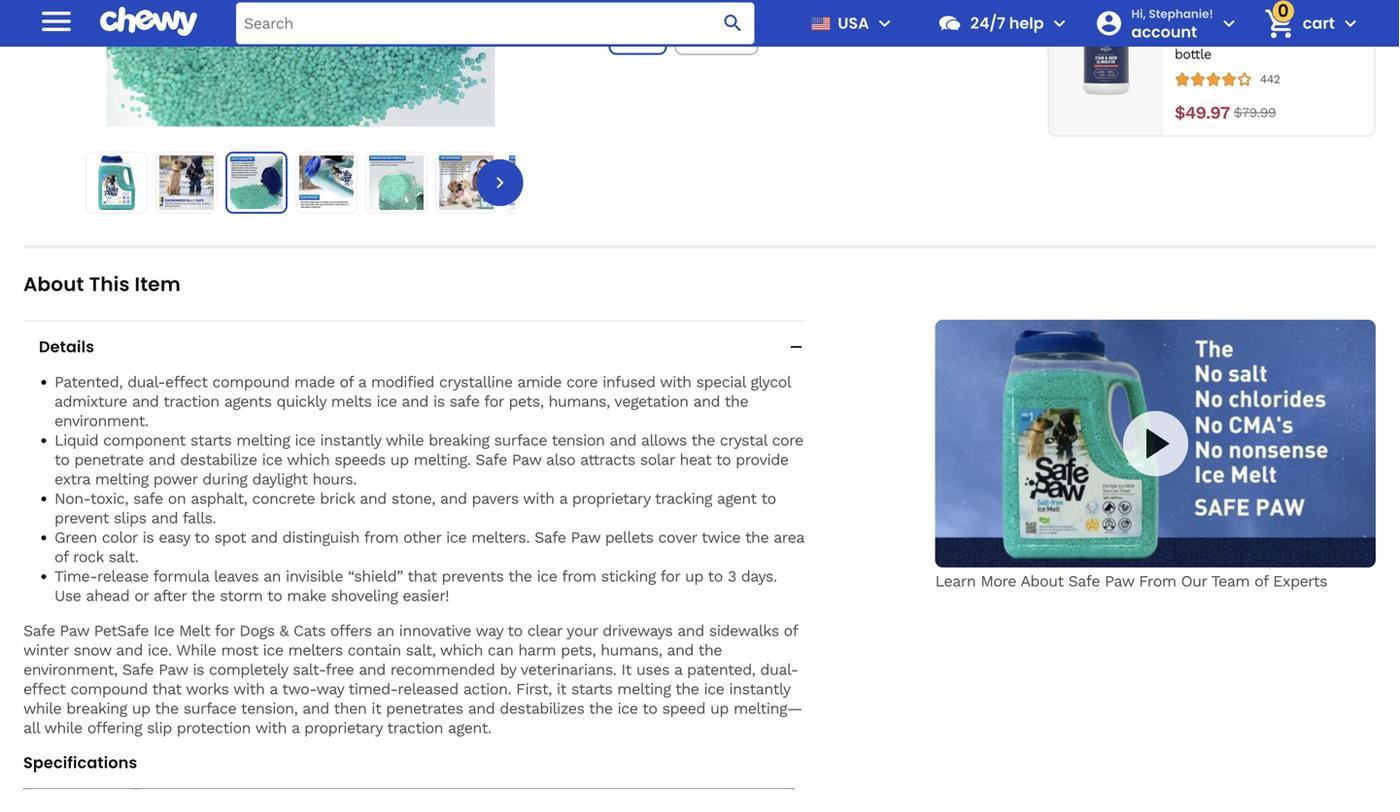 Task type: vqa. For each thing, say whether or not it's contained in the screenshot.
Medications
no



Task type: describe. For each thing, give the bounding box(es) containing it.
help menu image
[[1048, 12, 1072, 35]]

1 horizontal spatial about
[[1021, 572, 1064, 590]]

tracking
[[655, 489, 712, 508]]

$79.99 text field
[[1234, 102, 1276, 124]]

learn
[[936, 572, 976, 590]]

cart link
[[1257, 0, 1335, 47]]

sticking
[[601, 567, 656, 586]]

the down formula
[[191, 587, 215, 605]]

proprietary inside patented, dual-effect compound made of a modified crystalline amide core infused with special glycol admixture and traction agents quickly melts ice and is safe for pets, humans, vegetation and the environment. liquid component starts melting ice instantly while breaking surface tension and allows the crystal core to penetrate and destabilize ice which speeds up melting. safe paw also attracts solar heat to provide extra melting power during daylight hours. non-toxic, safe on asphalt, concrete brick and stone, and pavers with a proprietary tracking agent to prevent slips and falls. green color is easy to spot and distinguish from other ice melters. safe paw pellets cover twice the area of rock salt. time-release formula leaves an invisible "shield" that prevents the ice from sticking for up to 3 days. use ahead or after the storm to make shoveling easier!
[[572, 489, 651, 508]]

concrete
[[252, 489, 315, 508]]

35-
[[687, 25, 708, 41]]

2 vertical spatial while
[[44, 719, 82, 737]]

dual- inside patented, dual-effect compound made of a modified crystalline amide core infused with special glycol admixture and traction agents quickly melts ice and is safe for pets, humans, vegetation and the environment. liquid component starts melting ice instantly while breaking surface tension and allows the crystal core to penetrate and destabilize ice which speeds up melting. safe paw also attracts solar heat to provide extra melting power during daylight hours. non-toxic, safe on asphalt, concrete brick and stone, and pavers with a proprietary tracking agent to prevent slips and falls. green color is easy to spot and distinguish from other ice melters. safe paw pellets cover twice the area of rock salt. time-release formula leaves an invisible "shield" that prevents the ice from sticking for up to 3 days. use ahead or after the storm to make shoveling easier!
[[127, 373, 165, 391]]

and up uses
[[667, 641, 694, 659]]

effect inside safe paw petsafe ice melt for dogs & cats offers an innovative way to clear your driveways and sidewalks of winter snow and ice. while most ice melters contain salt, which can harm pets, humans, and the environment, safe paw is completely salt-free and recommended by veterinarians. it uses a patented, dual- effect compound that works with a two-way timed-released action. first, it starts melting the ice instantly while breaking up the surface tension, and then it penetrates and destabilizes the ice to speed up melting— all while offering slip protection with a proprietary traction agent.
[[23, 680, 66, 698]]

safe paw petsafe ice melt for dogs & cats, 8-lb jug slide 1 of 10 image
[[89, 156, 144, 210]]

speed
[[662, 699, 706, 718]]

cover
[[658, 528, 697, 547]]

hours.
[[313, 470, 357, 488]]

safe paw petsafe ice melt for dogs & cats, 8-lb jug slide 2 of 10 image
[[159, 156, 214, 210]]

while
[[176, 641, 216, 659]]

salt.
[[109, 548, 138, 566]]

chewy home image
[[100, 0, 197, 43]]

stain
[[1175, 29, 1207, 45]]

driveways
[[603, 622, 673, 640]]

agent.
[[448, 719, 492, 737]]

provide
[[736, 450, 789, 469]]

melters
[[288, 641, 343, 659]]

learn more about safe paw from our team of experts
[[936, 572, 1328, 590]]

is inside safe paw petsafe ice melt for dogs & cats offers an innovative way to clear your driveways and sidewalks of winter snow and ice. while most ice melters contain salt, which can harm pets, humans, and the environment, safe paw is completely salt-free and recommended by veterinarians. it uses a patented, dual- effect compound that works with a two-way timed-released action. first, it starts melting the ice instantly while breaking up the surface tension, and then it penetrates and destabilizes the ice to speed up melting— all while offering slip protection with a proprietary traction agent.
[[193, 660, 204, 679]]

details image
[[787, 337, 806, 357]]

eliminator,
[[1258, 29, 1325, 45]]

spot
[[214, 528, 246, 547]]

stephanie!
[[1149, 6, 1214, 22]]

ice up the clear
[[537, 567, 557, 586]]

ice.
[[148, 641, 172, 659]]

admixture
[[54, 392, 127, 411]]

up right speed
[[711, 699, 729, 718]]

safe paw petsafe ice melt for dogs & cats offers an innovative way to clear your driveways and sidewalks of winter snow and ice. while most ice melters contain salt, which can harm pets, humans, and the environment, safe paw is completely salt-free and recommended by veterinarians. it uses a patented, dual- effect compound that works with a two-way timed-released action. first, it starts melting the ice instantly while breaking up the surface tension, and then it penetrates and destabilizes the ice to speed up melting— all while offering slip protection with a proprietary traction agent.
[[23, 622, 803, 737]]

invisible
[[286, 567, 343, 586]]

breaking inside patented, dual-effect compound made of a modified crystalline amide core infused with special glycol admixture and traction agents quickly melts ice and is safe for pets, humans, vegetation and the environment. liquid component starts melting ice instantly while breaking surface tension and allows the crystal core to penetrate and destabilize ice which speeds up melting. safe paw also attracts solar heat to provide extra melting power during daylight hours. non-toxic, safe on asphalt, concrete brick and stone, and pavers with a proprietary tracking agent to prevent slips and falls. green color is easy to spot and distinguish from other ice melters. safe paw pellets cover twice the area of rock salt. time-release formula leaves an invisible "shield" that prevents the ice from sticking for up to 3 days. use ahead or after the storm to make shoveling easier!
[[429, 431, 489, 450]]

the up patented,
[[698, 641, 722, 659]]

tension,
[[241, 699, 298, 718]]

the left area
[[745, 528, 769, 547]]

an inside safe paw petsafe ice melt for dogs & cats offers an innovative way to clear your driveways and sidewalks of winter snow and ice. while most ice melters contain salt, which can harm pets, humans, and the environment, safe paw is completely salt-free and recommended by veterinarians. it uses a patented, dual- effect compound that works with a two-way timed-released action. first, it starts melting the ice instantly while breaking up the surface tension, and then it penetrates and destabilizes the ice to speed up melting— all while offering slip protection with a proprietary traction agent.
[[377, 622, 394, 640]]

the down special
[[725, 392, 748, 411]]

which inside patented, dual-effect compound made of a modified crystalline amide core infused with special glycol admixture and traction agents quickly melts ice and is safe for pets, humans, vegetation and the environment. liquid component starts melting ice instantly while breaking surface tension and allows the crystal core to penetrate and destabilize ice which speeds up melting. safe paw also attracts solar heat to provide extra melting power during daylight hours. non-toxic, safe on asphalt, concrete brick and stone, and pavers with a proprietary tracking agent to prevent slips and falls. green color is easy to spot and distinguish from other ice melters. safe paw pellets cover twice the area of rock salt. time-release formula leaves an invisible "shield" that prevents the ice from sticking for up to 3 days. use ahead or after the storm to make shoveling easier!
[[287, 450, 330, 469]]

and up the timed-
[[359, 660, 386, 679]]

up right speeds
[[390, 450, 409, 469]]

items image
[[1263, 6, 1297, 41]]

component
[[103, 431, 186, 450]]

to right the agent
[[761, 489, 776, 508]]

up up slip
[[132, 699, 150, 718]]

while inside patented, dual-effect compound made of a modified crystalline amide core infused with special glycol admixture and traction agents quickly melts ice and is safe for pets, humans, vegetation and the environment. liquid component starts melting ice instantly while breaking surface tension and allows the crystal core to penetrate and destabilize ice which speeds up melting. safe paw also attracts solar heat to provide extra melting power during daylight hours. non-toxic, safe on asphalt, concrete brick and stone, and pavers with a proprietary tracking agent to prevent slips and falls. green color is easy to spot and distinguish from other ice melters. safe paw pellets cover twice the area of rock salt. time-release formula leaves an invisible "shield" that prevents the ice from sticking for up to 3 days. use ahead or after the storm to make shoveling easier!
[[386, 431, 424, 450]]

ice down patented,
[[704, 680, 725, 698]]

pet
[[1313, 11, 1334, 27]]

team
[[1212, 572, 1250, 590]]

to up can
[[508, 622, 523, 640]]

1 horizontal spatial for
[[484, 392, 504, 411]]

the down melters.
[[508, 567, 532, 586]]

winter
[[23, 641, 69, 659]]

glycol
[[751, 373, 791, 391]]

1 vertical spatial while
[[23, 699, 61, 718]]

destabilizes
[[500, 699, 585, 718]]

0 vertical spatial it
[[557, 680, 567, 698]]

of inside safe paw petsafe ice melt for dogs & cats offers an innovative way to clear your driveways and sidewalks of winter snow and ice. while most ice melters contain salt, which can harm pets, humans, and the environment, safe paw is completely salt-free and recommended by veterinarians. it uses a patented, dual- effect compound that works with a two-way timed-released action. first, it starts melting the ice instantly while breaking up the surface tension, and then it penetrates and destabilizes the ice to speed up melting— all while offering slip protection with a proprietary traction agent.
[[784, 622, 798, 640]]

1 vertical spatial melting
[[95, 470, 149, 488]]

and down action. on the left
[[468, 699, 495, 718]]

first,
[[516, 680, 552, 698]]

an inside patented, dual-effect compound made of a modified crystalline amide core infused with special glycol admixture and traction agents quickly melts ice and is safe for pets, humans, vegetation and the environment. liquid component starts melting ice instantly while breaking surface tension and allows the crystal core to penetrate and destabilize ice which speeds up melting. safe paw also attracts solar heat to provide extra melting power during daylight hours. non-toxic, safe on asphalt, concrete brick and stone, and pavers with a proprietary tracking agent to prevent slips and falls. green color is easy to spot and distinguish from other ice melters. safe paw pellets cover twice the area of rock salt. time-release formula leaves an invisible "shield" that prevents the ice from sticking for up to 3 days. use ahead or after the storm to make shoveling easier!
[[263, 567, 281, 586]]

a down tension,
[[292, 719, 300, 737]]

works
[[186, 680, 229, 698]]

0 horizontal spatial is
[[142, 528, 154, 547]]

that inside safe paw petsafe ice melt for dogs & cats offers an innovative way to clear your driveways and sidewalks of winter snow and ice. while most ice melters contain salt, which can harm pets, humans, and the environment, safe paw is completely salt-free and recommended by veterinarians. it uses a patented, dual- effect compound that works with a two-way timed-released action. first, it starts melting the ice instantly while breaking up the surface tension, and then it penetrates and destabilizes the ice to speed up melting— all while offering slip protection with a proprietary traction agent.
[[152, 680, 181, 698]]

Search text field
[[236, 2, 755, 44]]

effect inside patented, dual-effect compound made of a modified crystalline amide core infused with special glycol admixture and traction agents quickly melts ice and is safe for pets, humans, vegetation and the environment. liquid component starts melting ice instantly while breaking surface tension and allows the crystal core to penetrate and destabilize ice which speeds up melting. safe paw also attracts solar heat to provide extra melting power during daylight hours. non-toxic, safe on asphalt, concrete brick and stone, and pavers with a proprietary tracking agent to prevent slips and falls. green color is easy to spot and distinguish from other ice melters. safe paw pellets cover twice the area of rock salt. time-release formula leaves an invisible "shield" that prevents the ice from sticking for up to 3 days. use ahead or after the storm to make shoveling easier!
[[165, 373, 208, 391]]

vegetation
[[615, 392, 689, 411]]

falls.
[[183, 509, 216, 527]]

surface inside safe paw petsafe ice melt for dogs & cats offers an innovative way to clear your driveways and sidewalks of winter snow and ice. while most ice melters contain salt, which can harm pets, humans, and the environment, safe paw is completely salt-free and recommended by veterinarians. it uses a patented, dual- effect compound that works with a two-way timed-released action. first, it starts melting the ice instantly while breaking up the surface tension, and then it penetrates and destabilizes the ice to speed up melting— all while offering slip protection with a proprietary traction agent.
[[183, 699, 236, 718]]

innovative
[[399, 622, 471, 640]]

with down tension,
[[255, 719, 287, 737]]

safe paw petsafe ice melt for dogs & cats, 8-lb jug slide 5 of 10 image
[[369, 156, 424, 210]]

your
[[567, 622, 598, 640]]

the down veterinarians.
[[589, 699, 613, 718]]

of down the green
[[54, 548, 68, 566]]

cats
[[294, 622, 326, 640]]

for inside safe paw petsafe ice melt for dogs & cats offers an innovative way to clear your driveways and sidewalks of winter snow and ice. while most ice melters contain salt, which can harm pets, humans, and the environment, safe paw is completely salt-free and recommended by veterinarians. it uses a patented, dual- effect compound that works with a two-way timed-released action. first, it starts melting the ice instantly while breaking up the surface tension, and then it penetrates and destabilizes the ice to speed up melting— all while offering slip protection with a proprietary traction agent.
[[215, 622, 235, 640]]

non-
[[54, 489, 90, 508]]

group containing 8-lb
[[605, 8, 1021, 59]]

modified
[[371, 373, 434, 391]]

patented, dual-effect compound made of a modified crystalline amide core infused with special glycol admixture and traction agents quickly melts ice and is safe for pets, humans, vegetation and the environment. liquid component starts melting ice instantly while breaking surface tension and allows the crystal core to penetrate and destabilize ice which speeds up melting. safe paw also attracts solar heat to provide extra melting power during daylight hours. non-toxic, safe on asphalt, concrete brick and stone, and pavers with a proprietary tracking agent to prevent slips and falls. green color is easy to spot and distinguish from other ice melters. safe paw pellets cover twice the area of rock salt. time-release formula leaves an invisible "shield" that prevents the ice from sticking for up to 3 days. use ahead or after the storm to make shoveling easier!
[[54, 373, 804, 605]]

infused
[[603, 373, 656, 391]]

solar
[[640, 450, 675, 469]]

8-
[[625, 25, 640, 41]]

menu image
[[37, 2, 76, 41]]

rock
[[73, 548, 104, 566]]

1 vertical spatial safe paw petsafe ice melt for dogs & cats, 8-lb jug slide 3 of 10 image
[[230, 156, 283, 209]]

action.
[[463, 680, 511, 698]]

from
[[1139, 572, 1177, 590]]

instantly inside safe paw petsafe ice melt for dogs & cats offers an innovative way to clear your driveways and sidewalks of winter snow and ice. while most ice melters contain salt, which can harm pets, humans, and the environment, safe paw is completely salt-free and recommended by veterinarians. it uses a patented, dual- effect compound that works with a two-way timed-released action. first, it starts melting the ice instantly while breaking up the surface tension, and then it penetrates and destabilizes the ice to speed up melting— all while offering slip protection with a proprietary traction agent.
[[729, 680, 790, 698]]

to left speed
[[643, 699, 658, 718]]

ice up daylight
[[262, 450, 282, 469]]

0 vertical spatial way
[[476, 622, 503, 640]]

lb for 35-
[[708, 25, 720, 41]]

on
[[168, 489, 186, 508]]

make
[[287, 587, 326, 605]]

and down special
[[693, 392, 720, 411]]

time-
[[54, 567, 97, 586]]

rocco
[[1175, 0, 1213, 10]]

attracts
[[580, 450, 635, 469]]

the up speed
[[676, 680, 699, 698]]

safe left the from
[[1069, 572, 1100, 590]]

strength
[[1255, 11, 1309, 27]]

1 horizontal spatial melting
[[236, 431, 290, 450]]

it
[[621, 660, 632, 679]]

leaves
[[214, 567, 259, 586]]

and down petsafe
[[116, 641, 143, 659]]

daylight
[[252, 470, 308, 488]]

lb for 8-
[[640, 25, 651, 41]]

a down also
[[559, 489, 567, 508]]

melts
[[331, 392, 372, 411]]

the up heat
[[692, 431, 715, 450]]

and right brick on the left bottom of page
[[360, 489, 387, 508]]

sidewalks
[[709, 622, 779, 640]]

with up vegetation
[[660, 373, 692, 391]]

paw left the from
[[1105, 572, 1135, 590]]

safe right melters.
[[535, 528, 566, 547]]

rocco & roxie supply co. professional strength pet stain & odor eliminator, 1-gal bottle
[[1175, 0, 1358, 62]]

a up melts
[[358, 373, 366, 391]]

paw up "snow" in the bottom left of the page
[[60, 622, 89, 640]]

storm
[[220, 587, 263, 605]]

to down falls.
[[195, 528, 209, 547]]

by
[[500, 660, 516, 679]]

with right pavers
[[523, 489, 555, 508]]

compound inside patented, dual-effect compound made of a modified crystalline amide core infused with special glycol admixture and traction agents quickly melts ice and is safe for pets, humans, vegetation and the environment. liquid component starts melting ice instantly while breaking surface tension and allows the crystal core to penetrate and destabilize ice which speeds up melting. safe paw also attracts solar heat to provide extra melting power during daylight hours. non-toxic, safe on asphalt, concrete brick and stone, and pavers with a proprietary tracking agent to prevent slips and falls. green color is easy to spot and distinguish from other ice melters. safe paw pellets cover twice the area of rock salt. time-release formula leaves an invisible "shield" that prevents the ice from sticking for up to 3 days. use ahead or after the storm to make shoveling easier!
[[212, 373, 290, 391]]

up left 3
[[685, 567, 704, 586]]

brick
[[320, 489, 355, 508]]

contain
[[348, 641, 401, 659]]

hi, stephanie! account
[[1132, 6, 1214, 43]]

help
[[1010, 12, 1044, 34]]

chewy support image
[[938, 11, 963, 36]]

paw down "ice."
[[159, 660, 188, 679]]

liquid
[[54, 431, 98, 450]]

traction inside safe paw petsafe ice melt for dogs & cats offers an innovative way to clear your driveways and sidewalks of winter snow and ice. while most ice melters contain salt, which can harm pets, humans, and the environment, safe paw is completely salt-free and recommended by veterinarians. it uses a patented, dual- effect compound that works with a two-way timed-released action. first, it starts melting the ice instantly while breaking up the surface tension, and then it penetrates and destabilizes the ice to speed up melting— all while offering slip protection with a proprietary traction agent.
[[387, 719, 443, 737]]

color
[[102, 528, 138, 547]]

petsafe
[[94, 622, 149, 640]]

more
[[981, 572, 1017, 590]]

0 vertical spatial safe paw petsafe ice melt for dogs & cats, 8-lb jug slide 3 of 10 image
[[106, 0, 495, 127]]

ice right other
[[446, 528, 467, 547]]

and up easy
[[151, 509, 178, 527]]

paw left pellets
[[571, 528, 600, 547]]

stone,
[[391, 489, 435, 508]]

timed-
[[348, 680, 398, 698]]

ice down modified
[[377, 392, 397, 411]]

0 horizontal spatial about
[[23, 271, 84, 298]]

quickly
[[277, 392, 326, 411]]

area
[[774, 528, 804, 547]]

days.
[[741, 567, 777, 586]]

account menu image
[[1218, 12, 1241, 35]]

power
[[153, 470, 198, 488]]

safe paw petsafe ice melt for dogs & cats, 8-lb jug slide 7 of 10 image
[[509, 156, 564, 210]]

harm
[[518, 641, 556, 659]]

ice down it
[[618, 699, 638, 718]]

$49.97 $79.99
[[1175, 102, 1276, 123]]

during
[[202, 470, 247, 488]]

0 vertical spatial &
[[1218, 0, 1226, 10]]

2 horizontal spatial is
[[433, 392, 445, 411]]



Task type: locate. For each thing, give the bounding box(es) containing it.
starts down veterinarians.
[[571, 680, 613, 698]]

offers
[[330, 622, 372, 640]]

0 horizontal spatial which
[[287, 450, 330, 469]]

pail
[[725, 25, 747, 41]]

1 vertical spatial from
[[562, 567, 596, 586]]

to left 3
[[708, 567, 723, 586]]

1 vertical spatial starts
[[571, 680, 613, 698]]

a up tension,
[[270, 680, 278, 698]]

to left make
[[267, 587, 282, 605]]

1 horizontal spatial is
[[193, 660, 204, 679]]

1 vertical spatial is
[[142, 528, 154, 547]]

proprietary inside safe paw petsafe ice melt for dogs & cats offers an innovative way to clear your driveways and sidewalks of winter snow and ice. while most ice melters contain salt, which can harm pets, humans, and the environment, safe paw is completely salt-free and recommended by veterinarians. it uses a patented, dual- effect compound that works with a two-way timed-released action. first, it starts melting the ice instantly while breaking up the surface tension, and then it penetrates and destabilizes the ice to speed up melting— all while offering slip protection with a proprietary traction agent.
[[304, 719, 383, 737]]

of right team
[[1255, 572, 1269, 590]]

toxic,
[[90, 489, 128, 508]]

0 horizontal spatial lb
[[640, 25, 651, 41]]

two-
[[282, 680, 317, 698]]

surface inside patented, dual-effect compound made of a modified crystalline amide core infused with special glycol admixture and traction agents quickly melts ice and is safe for pets, humans, vegetation and the environment. liquid component starts melting ice instantly while breaking surface tension and allows the crystal core to penetrate and destabilize ice which speeds up melting. safe paw also attracts solar heat to provide extra melting power during daylight hours. non-toxic, safe on asphalt, concrete brick and stone, and pavers with a proprietary tracking agent to prevent slips and falls. green color is easy to spot and distinguish from other ice melters. safe paw pellets cover twice the area of rock salt. time-release formula leaves an invisible "shield" that prevents the ice from sticking for up to 3 days. use ahead or after the storm to make shoveling easier!
[[494, 431, 547, 450]]

1 horizontal spatial core
[[772, 431, 804, 450]]

use
[[54, 587, 81, 605]]

1 horizontal spatial that
[[408, 567, 437, 586]]

0 vertical spatial melting
[[236, 431, 290, 450]]

from left sticking
[[562, 567, 596, 586]]

proprietary down attracts
[[572, 489, 651, 508]]

clear
[[527, 622, 562, 640]]

safe
[[450, 392, 480, 411], [133, 489, 163, 508]]

0 vertical spatial pets,
[[509, 392, 544, 411]]

1 vertical spatial an
[[377, 622, 394, 640]]

safe down "ice."
[[122, 660, 154, 679]]

agent
[[717, 489, 757, 508]]

experts
[[1274, 572, 1328, 590]]

safe paw petsafe ice melt for dogs & cats, 8-lb jug slide 3 of 10 image
[[106, 0, 495, 127], [230, 156, 283, 209]]

our
[[1181, 572, 1207, 590]]

the up slip
[[155, 699, 179, 718]]

instantly up melting—
[[729, 680, 790, 698]]

compound up offering at the left bottom of the page
[[70, 680, 148, 698]]

1 vertical spatial compound
[[70, 680, 148, 698]]

effect down environment,
[[23, 680, 66, 698]]

pavers
[[472, 489, 519, 508]]

rocco & roxie supply co. professional strength pet stain & odor eliminator, 1-gal bottle image
[[1058, 0, 1156, 95]]

instantly
[[320, 431, 381, 450], [729, 680, 790, 698]]

1 horizontal spatial compound
[[212, 373, 290, 391]]

humans,
[[549, 392, 610, 411], [601, 641, 662, 659]]

0 horizontal spatial traction
[[163, 392, 219, 411]]

item
[[135, 271, 181, 298]]

traction down penetrates
[[387, 719, 443, 737]]

1 vertical spatial safe
[[133, 489, 163, 508]]

0 horizontal spatial compound
[[70, 680, 148, 698]]

1 vertical spatial effect
[[23, 680, 66, 698]]

0 horizontal spatial an
[[263, 567, 281, 586]]

of right sidewalks
[[784, 622, 798, 640]]

that inside patented, dual-effect compound made of a modified crystalline amide core infused with special glycol admixture and traction agents quickly melts ice and is safe for pets, humans, vegetation and the environment. liquid component starts melting ice instantly while breaking surface tension and allows the crystal core to penetrate and destabilize ice which speeds up melting. safe paw also attracts solar heat to provide extra melting power during daylight hours. non-toxic, safe on asphalt, concrete brick and stone, and pavers with a proprietary tracking agent to prevent slips and falls. green color is easy to spot and distinguish from other ice melters. safe paw pellets cover twice the area of rock salt. time-release formula leaves an invisible "shield" that prevents the ice from sticking for up to 3 days. use ahead or after the storm to make shoveling easier!
[[408, 567, 437, 586]]

8-lb button
[[609, 11, 667, 55]]

up
[[390, 450, 409, 469], [685, 567, 704, 586], [132, 699, 150, 718], [711, 699, 729, 718]]

1 vertical spatial surface
[[183, 699, 236, 718]]

to up extra
[[54, 450, 69, 469]]

3
[[728, 567, 736, 586]]

safe paw petsafe ice melt for dogs & cats, 8-lb jug slide 4 of 10 image
[[299, 156, 354, 210]]

and down modified
[[402, 392, 429, 411]]

is left easy
[[142, 528, 154, 547]]

dogs
[[239, 622, 275, 640]]

and right the spot
[[251, 528, 278, 547]]

shoveling
[[331, 587, 398, 605]]

uses
[[636, 660, 670, 679]]

while up the all
[[23, 699, 61, 718]]

safe down crystalline
[[450, 392, 480, 411]]

or
[[134, 587, 149, 605]]

core right amide
[[567, 373, 598, 391]]

core up provide
[[772, 431, 804, 450]]

pets, inside patented, dual-effect compound made of a modified crystalline amide core infused with special glycol admixture and traction agents quickly melts ice and is safe for pets, humans, vegetation and the environment. liquid component starts melting ice instantly while breaking surface tension and allows the crystal core to penetrate and destabilize ice which speeds up melting. safe paw also attracts solar heat to provide extra melting power during daylight hours. non-toxic, safe on asphalt, concrete brick and stone, and pavers with a proprietary tracking agent to prevent slips and falls. green color is easy to spot and distinguish from other ice melters. safe paw pellets cover twice the area of rock salt. time-release formula leaves an invisible "shield" that prevents the ice from sticking for up to 3 days. use ahead or after the storm to make shoveling easier!
[[509, 392, 544, 411]]

protection
[[177, 719, 251, 737]]

penetrates
[[386, 699, 463, 718]]

while
[[386, 431, 424, 450], [23, 699, 61, 718], [44, 719, 82, 737]]

& up professional
[[1218, 0, 1226, 10]]

1-
[[1329, 29, 1340, 45]]

usa button
[[803, 0, 897, 47]]

dual- inside safe paw petsafe ice melt for dogs & cats offers an innovative way to clear your driveways and sidewalks of winter snow and ice. while most ice melters contain salt, which can harm pets, humans, and the environment, safe paw is completely salt-free and recommended by veterinarians. it uses a patented, dual- effect compound that works with a two-way timed-released action. first, it starts melting the ice instantly while breaking up the surface tension, and then it penetrates and destabilizes the ice to speed up melting— all while offering slip protection with a proprietary traction agent.
[[760, 660, 798, 679]]

starts up destabilize
[[190, 431, 232, 450]]

free
[[326, 660, 354, 679]]

0 horizontal spatial starts
[[190, 431, 232, 450]]

and up component on the bottom left of the page
[[132, 392, 159, 411]]

way up can
[[476, 622, 503, 640]]

1 horizontal spatial which
[[440, 641, 483, 659]]

0 vertical spatial an
[[263, 567, 281, 586]]

1 horizontal spatial pets,
[[561, 641, 596, 659]]

& inside safe paw petsafe ice melt for dogs & cats offers an innovative way to clear your driveways and sidewalks of winter snow and ice. while most ice melters contain salt, which can harm pets, humans, and the environment, safe paw is completely salt-free and recommended by veterinarians. it uses a patented, dual- effect compound that works with a two-way timed-released action. first, it starts melting the ice instantly while breaking up the surface tension, and then it penetrates and destabilizes the ice to speed up melting— all while offering slip protection with a proprietary traction agent.
[[279, 622, 289, 640]]

0 horizontal spatial it
[[372, 699, 381, 718]]

usa
[[838, 12, 870, 34]]

1 horizontal spatial safe
[[450, 392, 480, 411]]

0 horizontal spatial way
[[317, 680, 344, 698]]

0 horizontal spatial instantly
[[320, 431, 381, 450]]

0 vertical spatial starts
[[190, 431, 232, 450]]

0 horizontal spatial that
[[152, 680, 181, 698]]

an
[[263, 567, 281, 586], [377, 622, 394, 640]]

0 horizontal spatial surface
[[183, 699, 236, 718]]

and down two-
[[303, 699, 329, 718]]

1 horizontal spatial effect
[[165, 373, 208, 391]]

2 horizontal spatial for
[[660, 567, 680, 586]]

0 vertical spatial which
[[287, 450, 330, 469]]

ice down the dogs
[[263, 641, 283, 659]]

35-lb pail
[[687, 25, 747, 41]]

professional
[[1175, 11, 1251, 27]]

1 horizontal spatial instantly
[[729, 680, 790, 698]]

for
[[484, 392, 504, 411], [660, 567, 680, 586], [215, 622, 235, 640]]

0 horizontal spatial from
[[364, 528, 399, 547]]

melting down uses
[[617, 680, 671, 698]]

0 vertical spatial while
[[386, 431, 424, 450]]

group
[[605, 8, 1021, 59]]

safe up winter
[[23, 622, 55, 640]]

0 vertical spatial is
[[433, 392, 445, 411]]

breaking
[[429, 431, 489, 450], [66, 699, 127, 718]]

a right uses
[[674, 660, 682, 679]]

an up contain
[[377, 622, 394, 640]]

0 vertical spatial safe
[[450, 392, 480, 411]]

traction inside patented, dual-effect compound made of a modified crystalline amide core infused with special glycol admixture and traction agents quickly melts ice and is safe for pets, humans, vegetation and the environment. liquid component starts melting ice instantly while breaking surface tension and allows the crystal core to penetrate and destabilize ice which speeds up melting. safe paw also attracts solar heat to provide extra melting power during daylight hours. non-toxic, safe on asphalt, concrete brick and stone, and pavers with a proprietary tracking agent to prevent slips and falls. green color is easy to spot and distinguish from other ice melters. safe paw pellets cover twice the area of rock salt. time-release formula leaves an invisible "shield" that prevents the ice from sticking for up to 3 days. use ahead or after the storm to make shoveling easier!
[[163, 392, 219, 411]]

recommended
[[390, 660, 495, 679]]

lb left pail on the right of the page
[[708, 25, 720, 41]]

melting.
[[414, 450, 471, 469]]

0 horizontal spatial melting
[[95, 470, 149, 488]]

1 vertical spatial for
[[660, 567, 680, 586]]

prevents
[[442, 567, 504, 586]]

amide
[[518, 373, 562, 391]]

destabilize
[[180, 450, 257, 469]]

0 vertical spatial compound
[[212, 373, 290, 391]]

1 vertical spatial dual-
[[760, 660, 798, 679]]

humans, inside safe paw petsafe ice melt for dogs & cats offers an innovative way to clear your driveways and sidewalks of winter snow and ice. while most ice melters contain salt, which can harm pets, humans, and the environment, safe paw is completely salt-free and recommended by veterinarians. it uses a patented, dual- effect compound that works with a two-way timed-released action. first, it starts melting the ice instantly while breaking up the surface tension, and then it penetrates and destabilizes the ice to speed up melting— all while offering slip protection with a proprietary traction agent.
[[601, 641, 662, 659]]

Product search field
[[236, 2, 755, 44]]

is down modified
[[433, 392, 445, 411]]

1 horizontal spatial way
[[476, 622, 503, 640]]

traction
[[163, 392, 219, 411], [387, 719, 443, 737]]

melting inside safe paw petsafe ice melt for dogs & cats offers an innovative way to clear your driveways and sidewalks of winter snow and ice. while most ice melters contain salt, which can harm pets, humans, and the environment, safe paw is completely salt-free and recommended by veterinarians. it uses a patented, dual- effect compound that works with a two-way timed-released action. first, it starts melting the ice instantly while breaking up the surface tension, and then it penetrates and destabilizes the ice to speed up melting— all while offering slip protection with a proprietary traction agent.
[[617, 680, 671, 698]]

paw left also
[[512, 450, 541, 469]]

1 vertical spatial humans,
[[601, 641, 662, 659]]

proprietary down then
[[304, 719, 383, 737]]

submit search image
[[722, 12, 745, 35]]

instantly inside patented, dual-effect compound made of a modified crystalline amide core infused with special glycol admixture and traction agents quickly melts ice and is safe for pets, humans, vegetation and the environment. liquid component starts melting ice instantly while breaking surface tension and allows the crystal core to penetrate and destabilize ice which speeds up melting. safe paw also attracts solar heat to provide extra melting power during daylight hours. non-toxic, safe on asphalt, concrete brick and stone, and pavers with a proprietary tracking agent to prevent slips and falls. green color is easy to spot and distinguish from other ice melters. safe paw pellets cover twice the area of rock salt. time-release formula leaves an invisible "shield" that prevents the ice from sticking for up to 3 days. use ahead or after the storm to make shoveling easier!
[[320, 431, 381, 450]]

0 vertical spatial effect
[[165, 373, 208, 391]]

1 vertical spatial &
[[1211, 29, 1219, 45]]

1 vertical spatial that
[[152, 680, 181, 698]]

patented,
[[687, 660, 756, 679]]

0 horizontal spatial safe
[[133, 489, 163, 508]]

is
[[433, 392, 445, 411], [142, 528, 154, 547], [193, 660, 204, 679]]

1 horizontal spatial breaking
[[429, 431, 489, 450]]

24/7 help
[[971, 12, 1044, 34]]

account
[[1132, 21, 1198, 43]]

ice down quickly
[[295, 431, 315, 450]]

while up the melting.
[[386, 431, 424, 450]]

humans, up it
[[601, 641, 662, 659]]

0 horizontal spatial for
[[215, 622, 235, 640]]

1 lb from the left
[[640, 25, 651, 41]]

1 horizontal spatial starts
[[571, 680, 613, 698]]

1 vertical spatial it
[[372, 699, 381, 718]]

2 vertical spatial for
[[215, 622, 235, 640]]

pets, inside safe paw petsafe ice melt for dogs & cats offers an innovative way to clear your driveways and sidewalks of winter snow and ice. while most ice melters contain salt, which can harm pets, humans, and the environment, safe paw is completely salt-free and recommended by veterinarians. it uses a patented, dual- effect compound that works with a two-way timed-released action. first, it starts melting the ice instantly while breaking up the surface tension, and then it penetrates and destabilizes the ice to speed up melting— all while offering slip protection with a proprietary traction agent.
[[561, 641, 596, 659]]

1 horizontal spatial proprietary
[[572, 489, 651, 508]]

2 vertical spatial melting
[[617, 680, 671, 698]]

cart menu image
[[1339, 12, 1363, 35]]

dual- right the patented, on the left top of page
[[127, 373, 165, 391]]

$49.97 text field
[[1175, 102, 1230, 124]]

for down cover
[[660, 567, 680, 586]]

0 vertical spatial from
[[364, 528, 399, 547]]

breaking up the melting.
[[429, 431, 489, 450]]

1 vertical spatial core
[[772, 431, 804, 450]]

lb left 35-
[[640, 25, 651, 41]]

1 vertical spatial traction
[[387, 719, 443, 737]]

menu image
[[873, 12, 897, 35]]

breaking inside safe paw petsafe ice melt for dogs & cats offers an innovative way to clear your driveways and sidewalks of winter snow and ice. while most ice melters contain salt, which can harm pets, humans, and the environment, safe paw is completely salt-free and recommended by veterinarians. it uses a patented, dual- effect compound that works with a two-way timed-released action. first, it starts melting the ice instantly while breaking up the surface tension, and then it penetrates and destabilizes the ice to speed up melting— all while offering slip protection with a proprietary traction agent.
[[66, 699, 127, 718]]

0 vertical spatial instantly
[[320, 431, 381, 450]]

compound inside safe paw petsafe ice melt for dogs & cats offers an innovative way to clear your driveways and sidewalks of winter snow and ice. while most ice melters contain salt, which can harm pets, humans, and the environment, safe paw is completely salt-free and recommended by veterinarians. it uses a patented, dual- effect compound that works with a two-way timed-released action. first, it starts melting the ice instantly while breaking up the surface tension, and then it penetrates and destabilizes the ice to speed up melting— all while offering slip protection with a proprietary traction agent.
[[70, 680, 148, 698]]

0 horizontal spatial pets,
[[509, 392, 544, 411]]

ice
[[153, 622, 174, 640]]

to right heat
[[716, 450, 731, 469]]

crystalline
[[439, 373, 513, 391]]

0 vertical spatial humans,
[[549, 392, 610, 411]]

cart
[[1303, 12, 1335, 34]]

and
[[132, 392, 159, 411], [402, 392, 429, 411], [693, 392, 720, 411], [610, 431, 637, 450], [149, 450, 175, 469], [360, 489, 387, 508], [440, 489, 467, 508], [151, 509, 178, 527], [251, 528, 278, 547], [678, 622, 704, 640], [116, 641, 143, 659], [667, 641, 694, 659], [359, 660, 386, 679], [303, 699, 329, 718], [468, 699, 495, 718]]

which inside safe paw petsafe ice melt for dogs & cats offers an innovative way to clear your driveways and sidewalks of winter snow and ice. while most ice melters contain salt, which can harm pets, humans, and the environment, safe paw is completely salt-free and recommended by veterinarians. it uses a patented, dual- effect compound that works with a two-way timed-released action. first, it starts melting the ice instantly while breaking up the surface tension, and then it penetrates and destabilizes the ice to speed up melting— all while offering slip protection with a proprietary traction agent.
[[440, 641, 483, 659]]

and up patented,
[[678, 622, 704, 640]]

odor
[[1224, 29, 1254, 45]]

1 vertical spatial pets,
[[561, 641, 596, 659]]

snow
[[73, 641, 111, 659]]

2 vertical spatial is
[[193, 660, 204, 679]]

0 vertical spatial core
[[567, 373, 598, 391]]

1 vertical spatial about
[[1021, 572, 1064, 590]]

melting—
[[734, 699, 803, 718]]

while right the all
[[44, 719, 82, 737]]

& left cats on the bottom left of the page
[[279, 622, 289, 640]]

way down free
[[317, 680, 344, 698]]

effect
[[165, 373, 208, 391], [23, 680, 66, 698]]

offering
[[87, 719, 142, 737]]

1 horizontal spatial traction
[[387, 719, 443, 737]]

of up melts
[[340, 373, 353, 391]]

patented,
[[54, 373, 123, 391]]

0 horizontal spatial core
[[567, 373, 598, 391]]

compound up agents
[[212, 373, 290, 391]]

humans, inside patented, dual-effect compound made of a modified crystalline amide core infused with special glycol admixture and traction agents quickly melts ice and is safe for pets, humans, vegetation and the environment. liquid component starts melting ice instantly while breaking surface tension and allows the crystal core to penetrate and destabilize ice which speeds up melting. safe paw also attracts solar heat to provide extra melting power during daylight hours. non-toxic, safe on asphalt, concrete brick and stone, and pavers with a proprietary tracking agent to prevent slips and falls. green color is easy to spot and distinguish from other ice melters. safe paw pellets cover twice the area of rock salt. time-release formula leaves an invisible "shield" that prevents the ice from sticking for up to 3 days. use ahead or after the storm to make shoveling easier!
[[549, 392, 610, 411]]

0 vertical spatial traction
[[163, 392, 219, 411]]

melt
[[179, 622, 210, 640]]

for down crystalline
[[484, 392, 504, 411]]

then
[[334, 699, 367, 718]]

with down completely
[[233, 680, 265, 698]]

pets, down 'your'
[[561, 641, 596, 659]]

environment.
[[54, 412, 148, 430]]

bottle
[[1175, 46, 1212, 62]]

2 lb from the left
[[708, 25, 720, 41]]

0 vertical spatial that
[[408, 567, 437, 586]]

green
[[54, 528, 97, 547]]

2 horizontal spatial melting
[[617, 680, 671, 698]]

0 horizontal spatial proprietary
[[304, 719, 383, 737]]

that up easier! at the bottom left of page
[[408, 567, 437, 586]]

that
[[408, 567, 437, 586], [152, 680, 181, 698]]

1 vertical spatial proprietary
[[304, 719, 383, 737]]

an right leaves
[[263, 567, 281, 586]]

specifications
[[23, 752, 137, 774]]

1 vertical spatial which
[[440, 641, 483, 659]]

and up attracts
[[610, 431, 637, 450]]

1 vertical spatial way
[[317, 680, 344, 698]]

it down veterinarians.
[[557, 680, 567, 698]]

salt-
[[293, 660, 326, 679]]

2 vertical spatial &
[[279, 622, 289, 640]]

it down the timed-
[[372, 699, 381, 718]]

starts inside safe paw petsafe ice melt for dogs & cats offers an innovative way to clear your driveways and sidewalks of winter snow and ice. while most ice melters contain salt, which can harm pets, humans, and the environment, safe paw is completely salt-free and recommended by veterinarians. it uses a patented, dual- effect compound that works with a two-way timed-released action. first, it starts melting the ice instantly while breaking up the surface tension, and then it penetrates and destabilizes the ice to speed up melting— all while offering slip protection with a proprietary traction agent.
[[571, 680, 613, 698]]

effect up component on the bottom left of the page
[[165, 373, 208, 391]]

dual- up melting—
[[760, 660, 798, 679]]

the
[[725, 392, 748, 411], [692, 431, 715, 450], [745, 528, 769, 547], [508, 567, 532, 586], [191, 587, 215, 605], [698, 641, 722, 659], [676, 680, 699, 698], [155, 699, 179, 718], [589, 699, 613, 718]]

easy
[[159, 528, 190, 547]]

penetrate
[[74, 450, 144, 469]]

for up most
[[215, 622, 235, 640]]

1 horizontal spatial dual-
[[760, 660, 798, 679]]

surface up also
[[494, 431, 547, 450]]

1 horizontal spatial it
[[557, 680, 567, 698]]

surface
[[494, 431, 547, 450], [183, 699, 236, 718]]

0 vertical spatial breaking
[[429, 431, 489, 450]]

which up "recommended" at left bottom
[[440, 641, 483, 659]]

supply
[[1268, 0, 1310, 10]]

0 horizontal spatial dual-
[[127, 373, 165, 391]]

special
[[696, 373, 746, 391]]

slip
[[147, 719, 172, 737]]

1 horizontal spatial from
[[562, 567, 596, 586]]

1 vertical spatial instantly
[[729, 680, 790, 698]]

starts inside patented, dual-effect compound made of a modified crystalline amide core infused with special glycol admixture and traction agents quickly melts ice and is safe for pets, humans, vegetation and the environment. liquid component starts melting ice instantly while breaking surface tension and allows the crystal core to penetrate and destabilize ice which speeds up melting. safe paw also attracts solar heat to provide extra melting power during daylight hours. non-toxic, safe on asphalt, concrete brick and stone, and pavers with a proprietary tracking agent to prevent slips and falls. green color is easy to spot and distinguish from other ice melters. safe paw pellets cover twice the area of rock salt. time-release formula leaves an invisible "shield" that prevents the ice from sticking for up to 3 days. use ahead or after the storm to make shoveling easier!
[[190, 431, 232, 450]]

and up power on the bottom
[[149, 450, 175, 469]]

about left this
[[23, 271, 84, 298]]

breaking up offering at the left bottom of the page
[[66, 699, 127, 718]]

1 horizontal spatial surface
[[494, 431, 547, 450]]

slips
[[114, 509, 146, 527]]

crystal
[[720, 431, 767, 450]]

ahead
[[86, 587, 130, 605]]

pets, down amide
[[509, 392, 544, 411]]

0 vertical spatial proprietary
[[572, 489, 651, 508]]

safe up pavers
[[476, 450, 507, 469]]

list
[[86, 152, 568, 214]]

melters.
[[471, 528, 530, 547]]

pets,
[[509, 392, 544, 411], [561, 641, 596, 659]]

0 vertical spatial for
[[484, 392, 504, 411]]

allows
[[641, 431, 687, 450]]

surface down works
[[183, 699, 236, 718]]

agents
[[224, 392, 272, 411]]

can
[[488, 641, 514, 659]]

is down while
[[193, 660, 204, 679]]

24/7 help link
[[930, 0, 1044, 47]]

of
[[340, 373, 353, 391], [54, 548, 68, 566], [1255, 572, 1269, 590], [784, 622, 798, 640]]

safe paw petsafe ice melt for dogs & cats, 8-lb jug slide 6 of 10 image
[[439, 156, 494, 210]]

and right "stone,"
[[440, 489, 467, 508]]

0 vertical spatial about
[[23, 271, 84, 298]]

from
[[364, 528, 399, 547], [562, 567, 596, 586]]

from up "shield"
[[364, 528, 399, 547]]

a
[[358, 373, 366, 391], [559, 489, 567, 508], [674, 660, 682, 679], [270, 680, 278, 698], [292, 719, 300, 737]]

0 vertical spatial dual-
[[127, 373, 165, 391]]

1 vertical spatial breaking
[[66, 699, 127, 718]]

prevent
[[54, 509, 109, 527]]

0 horizontal spatial breaking
[[66, 699, 127, 718]]

that down "ice."
[[152, 680, 181, 698]]



